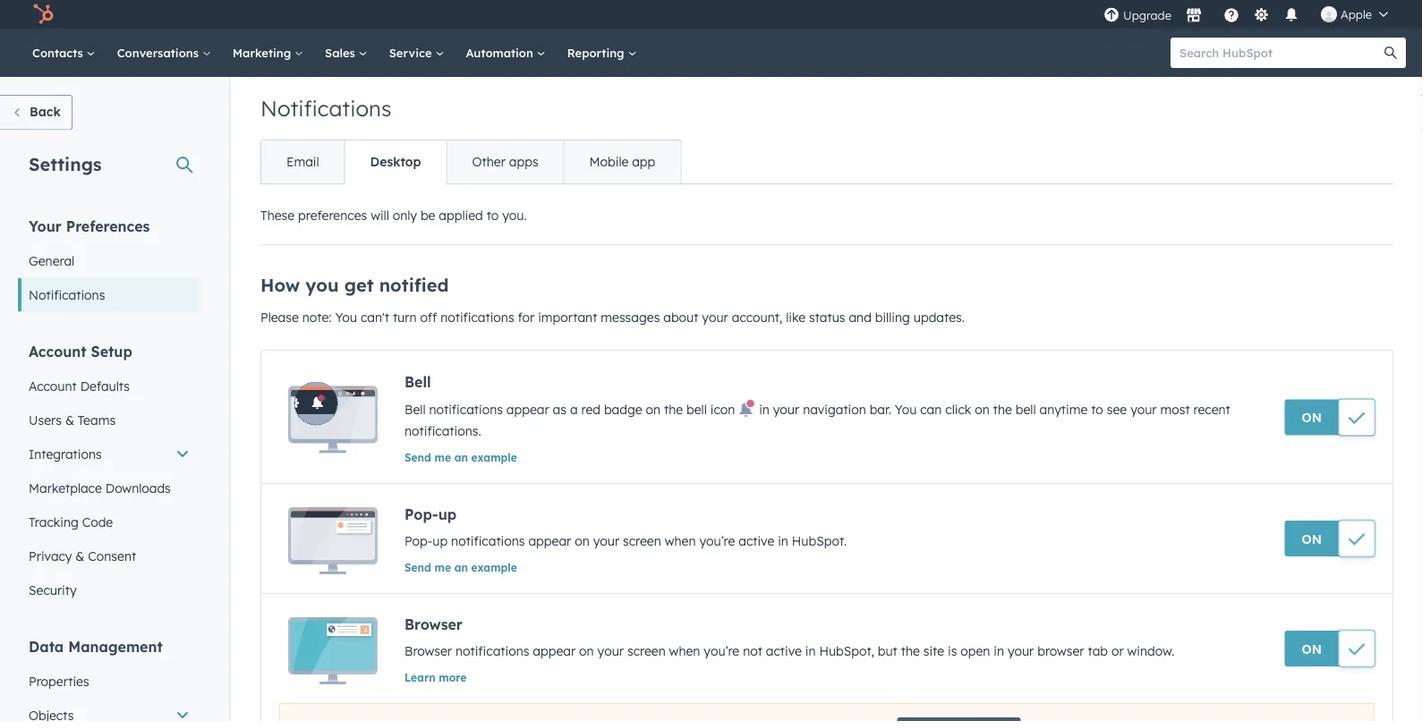 Task type: locate. For each thing, give the bounding box(es) containing it.
1 bell from the top
[[405, 373, 431, 391]]

1 pop- from the top
[[405, 506, 439, 524]]

turn
[[393, 310, 417, 326]]

1 vertical spatial browser
[[405, 644, 452, 660]]

email
[[287, 154, 319, 170]]

learn more
[[405, 671, 467, 685]]

1 vertical spatial send
[[405, 561, 431, 574]]

1 example from the top
[[472, 451, 517, 464]]

red
[[582, 402, 601, 418]]

email button
[[261, 141, 344, 184]]

2 pop- from the top
[[405, 534, 433, 549]]

recent
[[1194, 402, 1231, 418]]

1 vertical spatial send me an example
[[405, 561, 517, 574]]

1 vertical spatial &
[[75, 548, 85, 564]]

0 vertical spatial screen
[[623, 534, 662, 549]]

2 example from the top
[[472, 561, 517, 574]]

browser
[[405, 616, 463, 634], [405, 644, 452, 660]]

please
[[261, 310, 299, 326]]

1 vertical spatial up
[[433, 534, 448, 549]]

1 vertical spatial notifications
[[29, 287, 105, 303]]

sales
[[325, 45, 359, 60]]

please note: you can't turn off notifications for important messages about your account, like status and billing updates.
[[261, 310, 965, 326]]

reporting link
[[557, 29, 648, 77]]

me down pop-up
[[435, 561, 451, 574]]

service link
[[378, 29, 455, 77]]

in left hubspot.
[[778, 534, 789, 549]]

bell for bell
[[405, 373, 431, 391]]

0 vertical spatial account
[[29, 343, 87, 360]]

0 vertical spatial send
[[405, 451, 431, 464]]

notifications.
[[405, 424, 481, 439]]

up down pop-up
[[433, 534, 448, 549]]

to
[[487, 208, 499, 223], [1092, 402, 1104, 418]]

bell for anytime
[[1016, 402, 1037, 418]]

send for pop-up
[[405, 561, 431, 574]]

1 account from the top
[[29, 343, 87, 360]]

automation link
[[455, 29, 557, 77]]

properties link
[[18, 665, 201, 699]]

code
[[82, 514, 113, 530]]

me down notifications.
[[435, 451, 451, 464]]

0 vertical spatial example
[[472, 451, 517, 464]]

1 browser from the top
[[405, 616, 463, 634]]

1 vertical spatial example
[[472, 561, 517, 574]]

1 horizontal spatial bell
[[1016, 402, 1037, 418]]

notifications image
[[1284, 8, 1300, 24]]

hubspot,
[[820, 644, 875, 660]]

marketplace
[[29, 480, 102, 496]]

0 horizontal spatial you
[[335, 310, 357, 326]]

notifications
[[441, 310, 515, 326], [429, 402, 503, 418], [451, 534, 525, 549], [456, 644, 530, 660]]

me for pop-up
[[435, 561, 451, 574]]

up down notifications.
[[439, 506, 457, 524]]

me for bell
[[435, 451, 451, 464]]

send me an example down notifications.
[[405, 451, 517, 464]]

0 vertical spatial &
[[65, 412, 74, 428]]

users & teams link
[[18, 403, 201, 437]]

the right but
[[901, 644, 920, 660]]

2 send me an example from the top
[[405, 561, 517, 574]]

help button
[[1217, 0, 1247, 29]]

the right click at the right of page
[[994, 402, 1013, 418]]

tracking code link
[[18, 505, 201, 540]]

account
[[29, 343, 87, 360], [29, 378, 77, 394]]

general
[[29, 253, 75, 269]]

bell for bell notifications appear as a red badge on the bell icon
[[405, 402, 426, 418]]

bell for icon
[[687, 402, 707, 418]]

notifications up more on the left of the page
[[456, 644, 530, 660]]

0 vertical spatial on
[[1303, 410, 1323, 426]]

0 vertical spatial you
[[335, 310, 357, 326]]

settings link
[[1251, 5, 1273, 24]]

1 vertical spatial me
[[435, 561, 451, 574]]

these preferences will only be applied to you.
[[261, 208, 527, 223]]

2 send me an example button from the top
[[405, 561, 517, 574]]

1 send me an example button from the top
[[405, 451, 517, 464]]

settings
[[29, 153, 102, 175]]

menu
[[1102, 0, 1401, 29]]

notifications down sales
[[261, 95, 392, 122]]

0 vertical spatial notifications
[[261, 95, 392, 122]]

defaults
[[80, 378, 130, 394]]

& inside users & teams link
[[65, 412, 74, 428]]

& inside privacy & consent link
[[75, 548, 85, 564]]

messages
[[601, 310, 660, 326]]

send me an example down pop-up
[[405, 561, 517, 574]]

0 vertical spatial me
[[435, 451, 451, 464]]

1 vertical spatial active
[[766, 644, 802, 660]]

up for pop-up
[[439, 506, 457, 524]]

the
[[664, 402, 683, 418], [994, 402, 1013, 418], [901, 644, 920, 660]]

your
[[702, 310, 729, 326], [774, 402, 800, 418], [1131, 402, 1157, 418], [593, 534, 620, 549], [598, 644, 624, 660], [1008, 644, 1035, 660]]

2 send from the top
[[405, 561, 431, 574]]

1 horizontal spatial you
[[895, 402, 917, 418]]

1 vertical spatial pop-
[[405, 534, 433, 549]]

pop- down notifications.
[[405, 506, 439, 524]]

1 an from the top
[[455, 451, 468, 464]]

pop- for pop-up notifications appear on your screen when you're active in hubspot.
[[405, 534, 433, 549]]

2 vertical spatial appear
[[533, 644, 576, 660]]

privacy & consent link
[[18, 540, 201, 574]]

applied
[[439, 208, 483, 223]]

2 account from the top
[[29, 378, 77, 394]]

menu containing apple
[[1102, 0, 1401, 29]]

2 bell from the top
[[405, 402, 426, 418]]

upgrade image
[[1104, 8, 1120, 24]]

when
[[665, 534, 696, 549], [669, 644, 701, 660]]

marketplace downloads link
[[18, 471, 201, 505]]

in right open
[[994, 644, 1005, 660]]

0 horizontal spatial the
[[664, 402, 683, 418]]

in your navigation bar. you can click on the bell anytime to see your most recent notifications.
[[405, 402, 1231, 439]]

2 horizontal spatial the
[[994, 402, 1013, 418]]

and
[[849, 310, 872, 326]]

in left the hubspot,
[[806, 644, 816, 660]]

you're
[[700, 534, 735, 549], [704, 644, 740, 660]]

sales link
[[314, 29, 378, 77]]

your
[[29, 217, 62, 235]]

send me an example button down pop-up
[[405, 561, 517, 574]]

on for pop-up
[[1303, 531, 1323, 547]]

pop-
[[405, 506, 439, 524], [405, 534, 433, 549]]

1 send me an example from the top
[[405, 451, 517, 464]]

appear for as
[[507, 402, 550, 418]]

an down pop-up
[[455, 561, 468, 574]]

2 bell from the left
[[1016, 402, 1037, 418]]

you left can
[[895, 402, 917, 418]]

contacts
[[32, 45, 87, 60]]

&
[[65, 412, 74, 428], [75, 548, 85, 564]]

an down notifications.
[[455, 451, 468, 464]]

0 vertical spatial send me an example button
[[405, 451, 517, 464]]

& right users
[[65, 412, 74, 428]]

in right the icon
[[760, 402, 770, 418]]

0 vertical spatial to
[[487, 208, 499, 223]]

active right the not
[[766, 644, 802, 660]]

notifications
[[261, 95, 392, 122], [29, 287, 105, 303]]

1 horizontal spatial to
[[1092, 402, 1104, 418]]

apps
[[509, 154, 539, 170]]

example for pop-up
[[472, 561, 517, 574]]

1 on from the top
[[1303, 410, 1323, 426]]

0 vertical spatial up
[[439, 506, 457, 524]]

1 vertical spatial on
[[1303, 531, 1323, 547]]

send me an example button
[[405, 451, 517, 464], [405, 561, 517, 574]]

on for browser
[[1303, 642, 1323, 657]]

1 vertical spatial send me an example button
[[405, 561, 517, 574]]

1 me from the top
[[435, 451, 451, 464]]

0 horizontal spatial notifications
[[29, 287, 105, 303]]

account up users
[[29, 378, 77, 394]]

other apps button
[[446, 141, 564, 184]]

1 send from the top
[[405, 451, 431, 464]]

pop-up notifications appear on your screen when you're active in hubspot.
[[405, 534, 847, 549]]

send down pop-up
[[405, 561, 431, 574]]

billing
[[876, 310, 911, 326]]

2 vertical spatial on
[[1303, 642, 1323, 657]]

learn more button
[[405, 670, 467, 686]]

me
[[435, 451, 451, 464], [435, 561, 451, 574]]

an for pop-up
[[455, 561, 468, 574]]

0 vertical spatial browser
[[405, 616, 463, 634]]

the left the icon
[[664, 402, 683, 418]]

2 on from the top
[[1303, 531, 1323, 547]]

to left see
[[1092, 402, 1104, 418]]

send down notifications.
[[405, 451, 431, 464]]

to left you.
[[487, 208, 499, 223]]

account up account defaults on the left
[[29, 343, 87, 360]]

0 vertical spatial appear
[[507, 402, 550, 418]]

pop- down pop-up
[[405, 534, 433, 549]]

0 horizontal spatial &
[[65, 412, 74, 428]]

screen
[[623, 534, 662, 549], [628, 644, 666, 660]]

notifications down 'general'
[[29, 287, 105, 303]]

0 horizontal spatial bell
[[687, 402, 707, 418]]

be
[[421, 208, 436, 223]]

properties
[[29, 674, 89, 690]]

2 browser from the top
[[405, 644, 452, 660]]

send me an example button down notifications.
[[405, 451, 517, 464]]

1 vertical spatial an
[[455, 561, 468, 574]]

navigation
[[803, 402, 867, 418]]

on
[[1303, 410, 1323, 426], [1303, 531, 1323, 547], [1303, 642, 1323, 657]]

1 vertical spatial you
[[895, 402, 917, 418]]

help image
[[1224, 8, 1240, 24]]

for
[[518, 310, 535, 326]]

0 vertical spatial pop-
[[405, 506, 439, 524]]

hubspot image
[[32, 4, 54, 25]]

example
[[472, 451, 517, 464], [472, 561, 517, 574]]

tracking
[[29, 514, 79, 530]]

3 on from the top
[[1303, 642, 1323, 657]]

you left can't
[[335, 310, 357, 326]]

account for account defaults
[[29, 378, 77, 394]]

send me an example for bell
[[405, 451, 517, 464]]

1 vertical spatial to
[[1092, 402, 1104, 418]]

marketplaces image
[[1186, 8, 1203, 24]]

pop-up
[[405, 506, 457, 524]]

on for bell
[[1303, 410, 1323, 426]]

notifications link
[[18, 278, 201, 312]]

1 vertical spatial account
[[29, 378, 77, 394]]

bell inside the in your navigation bar. you can click on the bell anytime to see your most recent notifications.
[[1016, 402, 1037, 418]]

1 horizontal spatial &
[[75, 548, 85, 564]]

navigation
[[261, 140, 682, 184]]

active left hubspot.
[[739, 534, 775, 549]]

bell left the icon
[[687, 402, 707, 418]]

a
[[570, 402, 578, 418]]

0 vertical spatial bell
[[405, 373, 431, 391]]

account setup
[[29, 343, 132, 360]]

0 vertical spatial active
[[739, 534, 775, 549]]

the inside the in your navigation bar. you can click on the bell anytime to see your most recent notifications.
[[994, 402, 1013, 418]]

click
[[946, 402, 972, 418]]

& right 'privacy'
[[75, 548, 85, 564]]

account setup element
[[18, 342, 201, 608]]

2 me from the top
[[435, 561, 451, 574]]

1 horizontal spatial notifications
[[261, 95, 392, 122]]

0 vertical spatial send me an example
[[405, 451, 517, 464]]

1 vertical spatial bell
[[405, 402, 426, 418]]

general link
[[18, 244, 201, 278]]

2 an from the top
[[455, 561, 468, 574]]

send me an example for pop-up
[[405, 561, 517, 574]]

these
[[261, 208, 295, 223]]

0 vertical spatial an
[[455, 451, 468, 464]]

settings image
[[1254, 8, 1270, 24]]

bell left anytime
[[1016, 402, 1037, 418]]

marketing
[[233, 45, 295, 60]]

an for bell
[[455, 451, 468, 464]]

1 bell from the left
[[687, 402, 707, 418]]



Task type: vqa. For each thing, say whether or not it's contained in the screenshot.
but
yes



Task type: describe. For each thing, give the bounding box(es) containing it.
desktop
[[370, 154, 421, 170]]

hubspot link
[[21, 4, 67, 25]]

consent
[[88, 548, 136, 564]]

mobile app
[[590, 154, 656, 170]]

back link
[[0, 95, 72, 130]]

the for badge
[[664, 402, 683, 418]]

you
[[306, 274, 339, 296]]

your preferences element
[[18, 216, 201, 312]]

notifications inside your preferences element
[[29, 287, 105, 303]]

management
[[68, 638, 163, 656]]

site
[[924, 644, 945, 660]]

conversations link
[[106, 29, 222, 77]]

tab
[[1088, 644, 1109, 660]]

but
[[878, 644, 898, 660]]

1 horizontal spatial the
[[901, 644, 920, 660]]

& for privacy
[[75, 548, 85, 564]]

browser
[[1038, 644, 1085, 660]]

& for users
[[65, 412, 74, 428]]

notifications button
[[1277, 0, 1307, 29]]

or
[[1112, 644, 1124, 660]]

conversations
[[117, 45, 202, 60]]

setup
[[91, 343, 132, 360]]

bob builder image
[[1322, 6, 1338, 22]]

users & teams
[[29, 412, 116, 428]]

teams
[[78, 412, 116, 428]]

marketing link
[[222, 29, 314, 77]]

account defaults link
[[18, 369, 201, 403]]

1 vertical spatial you're
[[704, 644, 740, 660]]

off
[[420, 310, 437, 326]]

search image
[[1385, 47, 1398, 59]]

account defaults
[[29, 378, 130, 394]]

how
[[261, 274, 300, 296]]

to inside the in your navigation bar. you can click on the bell anytime to see your most recent notifications.
[[1092, 402, 1104, 418]]

send me an example button for bell
[[405, 451, 517, 464]]

example for bell
[[472, 451, 517, 464]]

send me an example button for pop-up
[[405, 561, 517, 574]]

service
[[389, 45, 436, 60]]

account,
[[732, 310, 783, 326]]

only
[[393, 208, 417, 223]]

the for click
[[994, 402, 1013, 418]]

Search HubSpot search field
[[1171, 38, 1391, 68]]

back
[[30, 104, 61, 120]]

privacy & consent
[[29, 548, 136, 564]]

marketplace downloads
[[29, 480, 171, 496]]

you.
[[503, 208, 527, 223]]

automation
[[466, 45, 537, 60]]

get
[[344, 274, 374, 296]]

0 vertical spatial you're
[[700, 534, 735, 549]]

apple
[[1341, 7, 1373, 21]]

open
[[961, 644, 991, 660]]

send for bell
[[405, 451, 431, 464]]

app
[[632, 154, 656, 170]]

active for browser
[[766, 644, 802, 660]]

account for account setup
[[29, 343, 87, 360]]

bar.
[[870, 402, 892, 418]]

users
[[29, 412, 62, 428]]

privacy
[[29, 548, 72, 564]]

pop- for pop-up
[[405, 506, 439, 524]]

preferences
[[298, 208, 367, 223]]

search button
[[1376, 38, 1407, 68]]

upgrade
[[1124, 8, 1172, 23]]

status
[[809, 310, 846, 326]]

1 vertical spatial appear
[[529, 534, 572, 549]]

other
[[472, 154, 506, 170]]

how you get notified
[[261, 274, 449, 296]]

you inside the in your navigation bar. you can click on the bell anytime to see your most recent notifications.
[[895, 402, 917, 418]]

other apps
[[472, 154, 539, 170]]

data
[[29, 638, 64, 656]]

active for pop-up
[[739, 534, 775, 549]]

your preferences
[[29, 217, 150, 235]]

1 vertical spatial when
[[669, 644, 701, 660]]

browser for browser notifications appear on your screen when you're not active in hubspot, but the site is open in your browser tab or window.
[[405, 644, 452, 660]]

navigation containing email
[[261, 140, 682, 184]]

bell notifications appear as a red badge on the bell icon
[[405, 402, 739, 418]]

0 horizontal spatial to
[[487, 208, 499, 223]]

is
[[948, 644, 958, 660]]

on inside the in your navigation bar. you can click on the bell anytime to see your most recent notifications.
[[975, 402, 990, 418]]

most
[[1161, 402, 1191, 418]]

1 vertical spatial screen
[[628, 644, 666, 660]]

0 vertical spatial when
[[665, 534, 696, 549]]

updates.
[[914, 310, 965, 326]]

apple button
[[1311, 0, 1400, 29]]

security link
[[18, 574, 201, 608]]

see
[[1107, 402, 1128, 418]]

notifications up notifications.
[[429, 402, 503, 418]]

like
[[786, 310, 806, 326]]

data management
[[29, 638, 163, 656]]

security
[[29, 583, 77, 598]]

notifications down pop-up
[[451, 534, 525, 549]]

data management element
[[18, 637, 201, 722]]

more
[[439, 671, 467, 685]]

window.
[[1128, 644, 1175, 660]]

tracking code
[[29, 514, 113, 530]]

desktop button
[[344, 141, 446, 184]]

downloads
[[105, 480, 171, 496]]

notifications left 'for'
[[441, 310, 515, 326]]

browser for browser
[[405, 616, 463, 634]]

appear for on
[[533, 644, 576, 660]]

up for pop-up notifications appear on your screen when you're active in hubspot.
[[433, 534, 448, 549]]

as
[[553, 402, 567, 418]]

important
[[538, 310, 598, 326]]

in inside the in your navigation bar. you can click on the bell anytime to see your most recent notifications.
[[760, 402, 770, 418]]

icon
[[711, 402, 736, 418]]



